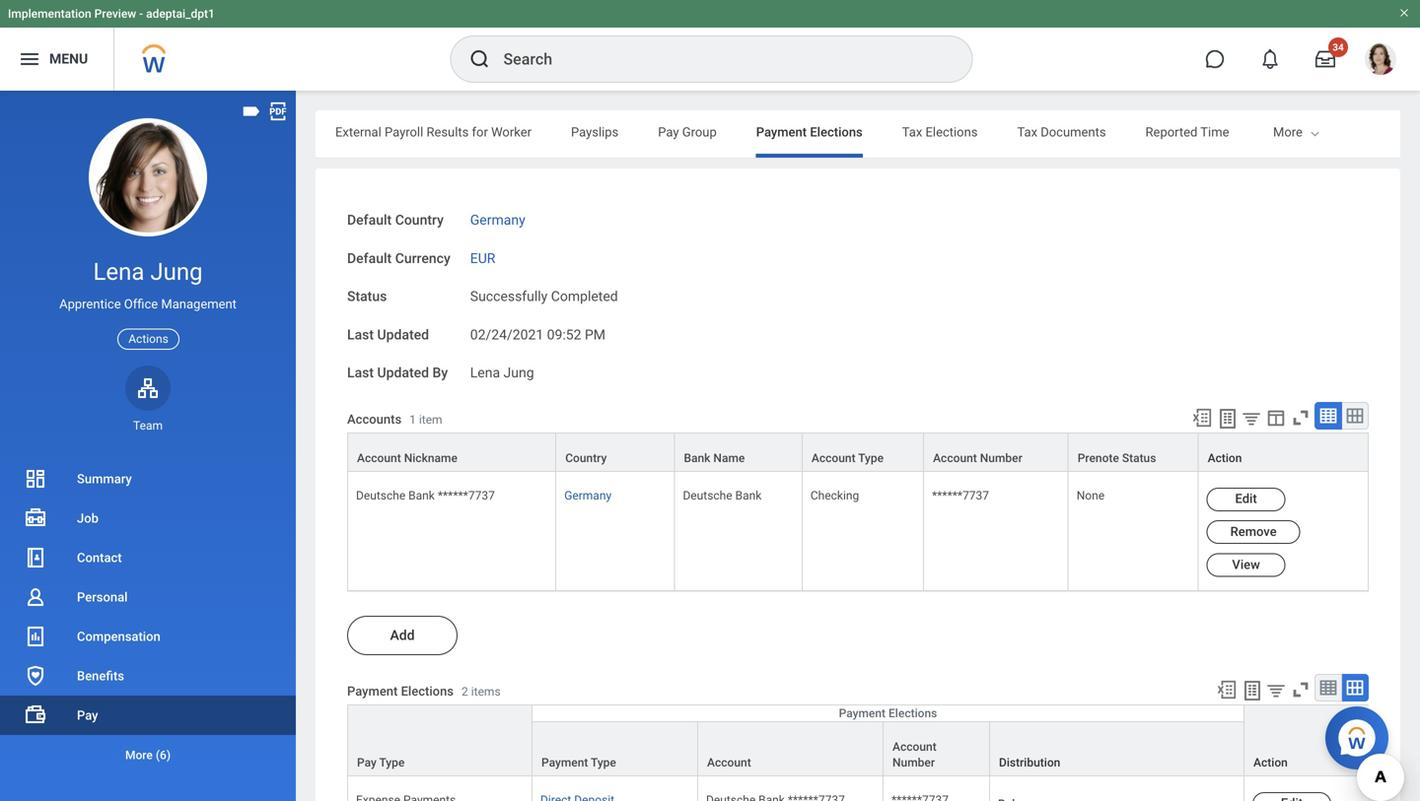 Task type: vqa. For each thing, say whether or not it's contained in the screenshot.
Payment Type "popup button"
yes



Task type: describe. For each thing, give the bounding box(es) containing it.
lena inside last updated by element
[[470, 365, 500, 381]]

more (6)
[[125, 749, 171, 763]]

time
[[1201, 125, 1229, 140]]

items
[[471, 686, 501, 699]]

lena inside navigation pane region
[[93, 258, 144, 286]]

pay for pay type
[[357, 756, 377, 770]]

contact link
[[0, 539, 296, 578]]

34 button
[[1304, 37, 1348, 81]]

updated for last updated
[[377, 327, 429, 343]]

edit button
[[1207, 488, 1286, 512]]

compensation image
[[24, 625, 47, 649]]

payment type
[[541, 756, 616, 770]]

account button
[[698, 723, 883, 776]]

costing allocations
[[1269, 125, 1380, 140]]

compensation link
[[0, 617, 296, 657]]

more (6) button
[[0, 744, 296, 768]]

0 vertical spatial account number button
[[924, 434, 1068, 471]]

job image
[[24, 507, 47, 531]]

menu button
[[0, 28, 114, 91]]

documents
[[1041, 125, 1106, 140]]

list containing summary
[[0, 460, 296, 775]]

export to worksheets image for elections
[[1241, 679, 1264, 703]]

implementation
[[8, 7, 91, 21]]

account inside column header
[[707, 756, 751, 770]]

bank name
[[684, 452, 745, 465]]

successfully
[[470, 289, 548, 305]]

adeptai_dpt1
[[146, 7, 215, 21]]

number inside "column header"
[[893, 756, 935, 770]]

payment elections inside tab list
[[756, 125, 863, 140]]

0 vertical spatial action button
[[1199, 434, 1368, 471]]

(6)
[[156, 749, 171, 763]]

export to excel image for 1
[[1191, 407, 1213, 429]]

1 ******7737 from the left
[[438, 489, 495, 503]]

contact image
[[24, 546, 47, 570]]

tax elections
[[902, 125, 978, 140]]

select to filter grid data image for 1
[[1241, 408, 1262, 429]]

payment elections button
[[533, 706, 1244, 722]]

summary image
[[24, 468, 47, 491]]

account for account type 'popup button'
[[812, 452, 856, 465]]

inbox large image
[[1316, 49, 1335, 69]]

table image
[[1319, 406, 1338, 426]]

deutsche bank ******7737
[[356, 489, 495, 503]]

view button
[[1207, 554, 1286, 577]]

actions
[[128, 332, 168, 346]]

payment inside payment elections popup button
[[839, 707, 886, 721]]

personal
[[77, 590, 128, 605]]

payment inside payment type 'popup button'
[[541, 756, 588, 770]]

pm
[[585, 327, 606, 343]]

deutsche bank ******7737 element
[[706, 790, 845, 802]]

prenote
[[1078, 452, 1119, 465]]

tax for tax elections
[[902, 125, 922, 140]]

item
[[419, 413, 442, 427]]

account type
[[812, 452, 884, 465]]

09:52
[[547, 327, 581, 343]]

02/24/2021 09:52 pm
[[470, 327, 606, 343]]

2 ******7737 from the left
[[932, 489, 989, 503]]

benefits image
[[24, 665, 47, 688]]

edit
[[1235, 492, 1257, 507]]

0 vertical spatial country
[[395, 212, 444, 228]]

select to filter grid data image for elections
[[1265, 680, 1287, 701]]

export to worksheets image for 1
[[1216, 407, 1240, 431]]

allocations
[[1316, 125, 1380, 140]]

jung inside navigation pane region
[[150, 258, 203, 286]]

row containing edit
[[347, 472, 1369, 592]]

default currency
[[347, 250, 451, 267]]

type for account type
[[858, 452, 884, 465]]

apprentice
[[59, 297, 121, 312]]

summary
[[77, 472, 132, 487]]

last updated by element
[[470, 353, 534, 382]]

toolbar for 1
[[1183, 402, 1369, 433]]

none
[[1077, 489, 1105, 503]]

profile logan mcneil image
[[1365, 43, 1397, 79]]

country inside popup button
[[565, 452, 607, 465]]

-
[[139, 7, 143, 21]]

payment type column header
[[533, 722, 698, 779]]

external payroll results for worker
[[335, 125, 532, 140]]

row containing account nickname
[[347, 433, 1369, 472]]

deutsche for deutsche bank ******7737
[[356, 489, 406, 503]]

account type button
[[803, 434, 923, 471]]

team lena jung element
[[125, 418, 171, 434]]

country button
[[556, 434, 674, 471]]

summary link
[[0, 460, 296, 499]]

currency
[[395, 250, 451, 267]]

checking
[[811, 489, 859, 503]]

click to view/edit grid preferences image
[[1265, 407, 1287, 429]]

name
[[714, 452, 745, 465]]

successfully completed
[[470, 289, 618, 305]]

last updated by
[[347, 365, 448, 381]]

nickname
[[404, 452, 458, 465]]

last updated element
[[470, 315, 606, 344]]

34
[[1333, 41, 1344, 53]]

personal link
[[0, 578, 296, 617]]

export to excel image for elections
[[1216, 679, 1238, 701]]

pay type column header
[[347, 705, 533, 777]]

accounts
[[347, 412, 402, 427]]

menu banner
[[0, 0, 1420, 91]]

last updated
[[347, 327, 429, 343]]

bank for deutsche bank ******7737
[[408, 489, 435, 503]]

payslips
[[571, 125, 619, 140]]

reported
[[1146, 125, 1198, 140]]

germany link inside row
[[564, 489, 612, 503]]

tax for tax documents
[[1017, 125, 1038, 140]]

deutsche for deutsche bank
[[683, 489, 732, 503]]

distribution button
[[990, 723, 1244, 776]]

close environment banner image
[[1399, 7, 1410, 19]]

costing
[[1269, 125, 1313, 140]]

payment elections 2 items
[[347, 685, 501, 699]]

type for pay type
[[379, 756, 405, 770]]

remove button
[[1207, 521, 1301, 545]]

1 horizontal spatial lena jung
[[470, 365, 534, 381]]

bank name button
[[675, 434, 802, 471]]

type for payment type
[[591, 756, 616, 770]]

eur
[[470, 250, 496, 267]]

tax documents
[[1017, 125, 1106, 140]]

view team image
[[136, 377, 160, 400]]

account number for account number popup button to the top
[[933, 452, 1023, 465]]

pay type
[[357, 756, 405, 770]]

worker
[[491, 125, 532, 140]]

by
[[433, 365, 448, 381]]

expand table image
[[1345, 406, 1365, 426]]

benefits link
[[0, 657, 296, 696]]

justify image
[[18, 47, 41, 71]]

2 fullscreen image from the top
[[1290, 679, 1312, 701]]

contact
[[77, 551, 122, 566]]

for
[[472, 125, 488, 140]]



Task type: locate. For each thing, give the bounding box(es) containing it.
0 horizontal spatial status
[[347, 289, 387, 305]]

management
[[161, 297, 237, 312]]

1 horizontal spatial jung
[[504, 365, 534, 381]]

1 deutsche from the left
[[356, 489, 406, 503]]

2 horizontal spatial pay
[[658, 125, 679, 140]]

bank down name
[[735, 489, 762, 503]]

2 default from the top
[[347, 250, 392, 267]]

bank left name
[[684, 452, 711, 465]]

pay group
[[658, 125, 717, 140]]

status inside popup button
[[1122, 452, 1156, 465]]

office
[[124, 297, 158, 312]]

eur link
[[470, 246, 496, 267]]

lena jung up apprentice office management
[[93, 258, 203, 286]]

1 horizontal spatial type
[[591, 756, 616, 770]]

prenote status
[[1078, 452, 1156, 465]]

0 vertical spatial account number
[[933, 452, 1023, 465]]

1 horizontal spatial select to filter grid data image
[[1265, 680, 1287, 701]]

1 vertical spatial fullscreen image
[[1290, 679, 1312, 701]]

germany
[[470, 212, 525, 228], [564, 489, 612, 503]]

1 horizontal spatial tax
[[1017, 125, 1038, 140]]

remove
[[1230, 525, 1277, 539]]

expand table image
[[1345, 678, 1365, 698]]

0 horizontal spatial country
[[395, 212, 444, 228]]

account down accounts
[[357, 452, 401, 465]]

bank
[[684, 452, 711, 465], [408, 489, 435, 503], [735, 489, 762, 503]]

view printable version (pdf) image
[[267, 101, 289, 122]]

jung inside last updated by element
[[504, 365, 534, 381]]

1 horizontal spatial number
[[980, 452, 1023, 465]]

2
[[462, 686, 468, 699]]

2 tax from the left
[[1017, 125, 1038, 140]]

add button
[[347, 616, 458, 656]]

job link
[[0, 499, 296, 539]]

lena jung down 02/24/2021
[[470, 365, 534, 381]]

1 vertical spatial number
[[893, 756, 935, 770]]

pay left group
[[658, 125, 679, 140]]

2 last from the top
[[347, 365, 374, 381]]

export to worksheets image left the click to view/edit grid preferences image
[[1216, 407, 1240, 431]]

account number button inside "column header"
[[884, 723, 989, 776]]

0 vertical spatial more
[[1273, 125, 1303, 140]]

0 vertical spatial default
[[347, 212, 392, 228]]

1 vertical spatial select to filter grid data image
[[1265, 680, 1287, 701]]

distribution
[[999, 756, 1061, 770]]

1 horizontal spatial germany
[[564, 489, 612, 503]]

select to filter grid data image
[[1241, 408, 1262, 429], [1265, 680, 1287, 701]]

action
[[1208, 452, 1242, 465], [1254, 756, 1288, 770]]

1
[[409, 413, 416, 427]]

germany link up eur link
[[470, 208, 525, 228]]

bank for deutsche bank
[[735, 489, 762, 503]]

3 row from the top
[[347, 705, 1420, 777]]

2 vertical spatial pay
[[357, 756, 377, 770]]

2 deutsche from the left
[[683, 489, 732, 503]]

2 updated from the top
[[377, 365, 429, 381]]

pay link
[[0, 696, 296, 736]]

view
[[1232, 558, 1260, 572]]

account for account nickname popup button
[[357, 452, 401, 465]]

0 horizontal spatial type
[[379, 756, 405, 770]]

more for more
[[1273, 125, 1303, 140]]

0 vertical spatial pay
[[658, 125, 679, 140]]

more left allocations
[[1273, 125, 1303, 140]]

1 row from the top
[[347, 433, 1369, 472]]

2 row from the top
[[347, 472, 1369, 592]]

last for last updated by
[[347, 365, 374, 381]]

prenote status button
[[1069, 434, 1198, 471]]

group
[[682, 125, 717, 140]]

default for default currency
[[347, 250, 392, 267]]

deutsche down account nickname
[[356, 489, 406, 503]]

0 horizontal spatial export to worksheets image
[[1216, 407, 1240, 431]]

payment elections inside payment elections popup button
[[839, 707, 937, 721]]

account down payment elections popup button
[[893, 741, 937, 754]]

expense payments element
[[356, 790, 456, 802]]

status element
[[470, 277, 618, 306]]

1 vertical spatial toolbar
[[1207, 674, 1369, 705]]

1 vertical spatial default
[[347, 250, 392, 267]]

external
[[335, 125, 381, 140]]

1 vertical spatial account number button
[[884, 723, 989, 776]]

4 row from the top
[[347, 722, 1420, 779]]

benefits
[[77, 669, 124, 684]]

payment type button
[[533, 723, 697, 776]]

5 row from the top
[[347, 777, 1420, 802]]

apprentice office management
[[59, 297, 237, 312]]

******7737
[[438, 489, 495, 503], [932, 489, 989, 503]]

1 vertical spatial more
[[125, 749, 153, 763]]

1 horizontal spatial export to worksheets image
[[1241, 679, 1264, 703]]

0 horizontal spatial germany link
[[470, 208, 525, 228]]

1 vertical spatial action
[[1254, 756, 1288, 770]]

1 vertical spatial payment elections
[[839, 707, 937, 721]]

lena jung inside navigation pane region
[[93, 258, 203, 286]]

1 horizontal spatial germany link
[[564, 489, 612, 503]]

pay for pay
[[77, 709, 98, 723]]

1 horizontal spatial status
[[1122, 452, 1156, 465]]

pay for pay group
[[658, 125, 679, 140]]

2 horizontal spatial bank
[[735, 489, 762, 503]]

table image
[[1319, 678, 1338, 698]]

default for default country
[[347, 212, 392, 228]]

2 horizontal spatial type
[[858, 452, 884, 465]]

0 horizontal spatial number
[[893, 756, 935, 770]]

0 horizontal spatial select to filter grid data image
[[1241, 408, 1262, 429]]

account nickname button
[[348, 434, 555, 471]]

1 vertical spatial last
[[347, 365, 374, 381]]

payroll
[[385, 125, 423, 140]]

action button down the click to view/edit grid preferences image
[[1199, 434, 1368, 471]]

0 vertical spatial jung
[[150, 258, 203, 286]]

germany inside row
[[564, 489, 612, 503]]

payment
[[756, 125, 807, 140], [347, 685, 398, 699], [839, 707, 886, 721], [541, 756, 588, 770]]

pay up expense payments element at the left of the page
[[357, 756, 377, 770]]

1 tax from the left
[[902, 125, 922, 140]]

Search Workday  search field
[[504, 37, 932, 81]]

account number column header
[[884, 722, 990, 779]]

actions button
[[118, 329, 179, 350]]

navigation pane region
[[0, 91, 296, 802]]

tab list
[[316, 110, 1401, 158]]

notifications large image
[[1260, 49, 1280, 69]]

1 vertical spatial status
[[1122, 452, 1156, 465]]

0 vertical spatial germany link
[[470, 208, 525, 228]]

action button
[[1199, 434, 1368, 471], [1245, 706, 1420, 776]]

preview
[[94, 7, 136, 21]]

1 default from the top
[[347, 212, 392, 228]]

select to filter grid data image left the click to view/edit grid preferences image
[[1241, 408, 1262, 429]]

0 vertical spatial number
[[980, 452, 1023, 465]]

results
[[427, 125, 469, 140]]

account inside 'popup button'
[[812, 452, 856, 465]]

export to excel image
[[1191, 407, 1213, 429], [1216, 679, 1238, 701]]

updated
[[377, 327, 429, 343], [377, 365, 429, 381]]

pay type button
[[348, 706, 532, 776]]

accounts 1 item
[[347, 412, 442, 427]]

1 vertical spatial germany
[[564, 489, 612, 503]]

0 horizontal spatial lena
[[93, 258, 144, 286]]

deutsche down bank name at the bottom of the page
[[683, 489, 732, 503]]

1 horizontal spatial export to excel image
[[1216, 679, 1238, 701]]

0 horizontal spatial pay
[[77, 709, 98, 723]]

1 vertical spatial updated
[[377, 365, 429, 381]]

1 vertical spatial germany link
[[564, 489, 612, 503]]

account up checking
[[812, 452, 856, 465]]

row containing payment elections
[[347, 705, 1420, 777]]

account up deutsche bank ******7737 element
[[707, 756, 751, 770]]

0 vertical spatial lena
[[93, 258, 144, 286]]

1 last from the top
[[347, 327, 374, 343]]

implementation preview -   adeptai_dpt1
[[8, 7, 215, 21]]

1 horizontal spatial country
[[565, 452, 607, 465]]

default up default currency
[[347, 212, 392, 228]]

account number
[[933, 452, 1023, 465], [893, 741, 937, 770]]

0 horizontal spatial bank
[[408, 489, 435, 503]]

compensation
[[77, 630, 161, 645]]

0 horizontal spatial ******7737
[[438, 489, 495, 503]]

bank down "nickname"
[[408, 489, 435, 503]]

1 horizontal spatial more
[[1273, 125, 1303, 140]]

1 horizontal spatial deutsche
[[683, 489, 732, 503]]

personal image
[[24, 586, 47, 610]]

last down last updated
[[347, 365, 374, 381]]

number left prenote
[[980, 452, 1023, 465]]

account right account type 'popup button'
[[933, 452, 977, 465]]

1 fullscreen image from the top
[[1290, 407, 1312, 429]]

account number for account number popup button within "column header"
[[893, 741, 937, 770]]

elections
[[810, 125, 863, 140], [926, 125, 978, 140], [401, 685, 454, 699], [889, 707, 937, 721]]

0 vertical spatial action
[[1208, 452, 1242, 465]]

1 horizontal spatial bank
[[684, 452, 711, 465]]

lena up office
[[93, 258, 144, 286]]

0 vertical spatial export to excel image
[[1191, 407, 1213, 429]]

account for account number popup button to the top
[[933, 452, 977, 465]]

reported time
[[1146, 125, 1229, 140]]

1 vertical spatial action button
[[1245, 706, 1420, 776]]

deutsche bank
[[683, 489, 762, 503]]

updated left by
[[377, 365, 429, 381]]

number down payment elections popup button
[[893, 756, 935, 770]]

account nickname
[[357, 452, 458, 465]]

0 vertical spatial export to worksheets image
[[1216, 407, 1240, 431]]

1 vertical spatial account number
[[893, 741, 937, 770]]

default
[[347, 212, 392, 228], [347, 250, 392, 267]]

1 horizontal spatial ******7737
[[932, 489, 989, 503]]

fullscreen image right the click to view/edit grid preferences image
[[1290, 407, 1312, 429]]

search image
[[468, 47, 492, 71]]

fullscreen image
[[1290, 407, 1312, 429], [1290, 679, 1312, 701]]

0 vertical spatial toolbar
[[1183, 402, 1369, 433]]

export to worksheets image left table image on the bottom of the page
[[1241, 679, 1264, 703]]

1 horizontal spatial pay
[[357, 756, 377, 770]]

menu
[[49, 51, 88, 67]]

completed
[[551, 289, 618, 305]]

default down default country
[[347, 250, 392, 267]]

default country
[[347, 212, 444, 228]]

toolbar for elections
[[1207, 674, 1369, 705]]

more for more (6)
[[125, 749, 153, 763]]

account number button
[[924, 434, 1068, 471], [884, 723, 989, 776]]

last for last updated
[[347, 327, 374, 343]]

1 horizontal spatial lena
[[470, 365, 500, 381]]

1 updated from the top
[[377, 327, 429, 343]]

0 vertical spatial payment elections
[[756, 125, 863, 140]]

more (6) button
[[0, 736, 296, 775]]

country
[[395, 212, 444, 228], [565, 452, 607, 465]]

0 horizontal spatial lena jung
[[93, 258, 203, 286]]

elections inside popup button
[[889, 707, 937, 721]]

lena down 02/24/2021
[[470, 365, 500, 381]]

more inside dropdown button
[[125, 749, 153, 763]]

0 horizontal spatial more
[[125, 749, 153, 763]]

account column header
[[698, 722, 884, 779]]

last up last updated by
[[347, 327, 374, 343]]

1 vertical spatial pay
[[77, 709, 98, 723]]

row containing account number
[[347, 722, 1420, 779]]

0 vertical spatial germany
[[470, 212, 525, 228]]

lena
[[93, 258, 144, 286], [470, 365, 500, 381]]

0 horizontal spatial action
[[1208, 452, 1242, 465]]

jung down 02/24/2021
[[504, 365, 534, 381]]

1 vertical spatial lena jung
[[470, 365, 534, 381]]

1 horizontal spatial action
[[1254, 756, 1288, 770]]

payment elections
[[756, 125, 863, 140], [839, 707, 937, 721]]

jung up 'management'
[[150, 258, 203, 286]]

more
[[1273, 125, 1303, 140], [125, 749, 153, 763]]

bank inside "popup button"
[[684, 452, 711, 465]]

team
[[133, 419, 163, 433]]

status right prenote
[[1122, 452, 1156, 465]]

0 vertical spatial last
[[347, 327, 374, 343]]

0 horizontal spatial germany
[[470, 212, 525, 228]]

more left (6)
[[125, 749, 153, 763]]

list
[[0, 460, 296, 775]]

pay inside list
[[77, 709, 98, 723]]

fullscreen image left table image on the bottom of the page
[[1290, 679, 1312, 701]]

0 horizontal spatial deutsche
[[356, 489, 406, 503]]

0 vertical spatial updated
[[377, 327, 429, 343]]

export to worksheets image
[[1216, 407, 1240, 431], [1241, 679, 1264, 703]]

tab list containing external payroll results for worker
[[316, 110, 1401, 158]]

1 vertical spatial export to excel image
[[1216, 679, 1238, 701]]

select to filter grid data image left table image on the bottom of the page
[[1265, 680, 1287, 701]]

germany link down country popup button
[[564, 489, 612, 503]]

1 vertical spatial country
[[565, 452, 607, 465]]

pay inside popup button
[[357, 756, 377, 770]]

type inside popup button
[[379, 756, 405, 770]]

updated up last updated by
[[377, 327, 429, 343]]

0 vertical spatial fullscreen image
[[1290, 407, 1312, 429]]

pay
[[658, 125, 679, 140], [77, 709, 98, 723], [357, 756, 377, 770]]

lena jung
[[93, 258, 203, 286], [470, 365, 534, 381]]

0 vertical spatial status
[[347, 289, 387, 305]]

row
[[347, 433, 1369, 472], [347, 472, 1369, 592], [347, 705, 1420, 777], [347, 722, 1420, 779], [347, 777, 1420, 802]]

germany up eur link
[[470, 212, 525, 228]]

0 vertical spatial lena jung
[[93, 258, 203, 286]]

account number inside account number "column header"
[[893, 741, 937, 770]]

0 horizontal spatial jung
[[150, 258, 203, 286]]

1 vertical spatial export to worksheets image
[[1241, 679, 1264, 703]]

job
[[77, 511, 99, 526]]

updated for last updated by
[[377, 365, 429, 381]]

team link
[[125, 366, 171, 434]]

type
[[858, 452, 884, 465], [379, 756, 405, 770], [591, 756, 616, 770]]

0 horizontal spatial export to excel image
[[1191, 407, 1213, 429]]

pay down benefits
[[77, 709, 98, 723]]

add
[[390, 628, 415, 644]]

1 vertical spatial jung
[[504, 365, 534, 381]]

02/24/2021
[[470, 327, 544, 343]]

account for account number popup button within "column header"
[[893, 741, 937, 754]]

toolbar
[[1183, 402, 1369, 433], [1207, 674, 1369, 705]]

0 vertical spatial select to filter grid data image
[[1241, 408, 1262, 429]]

last
[[347, 327, 374, 343], [347, 365, 374, 381]]

0 horizontal spatial tax
[[902, 125, 922, 140]]

tag image
[[241, 101, 262, 122]]

account
[[357, 452, 401, 465], [812, 452, 856, 465], [933, 452, 977, 465], [893, 741, 937, 754], [707, 756, 751, 770]]

germany down country popup button
[[564, 489, 612, 503]]

1 vertical spatial lena
[[470, 365, 500, 381]]

action button down table image on the bottom of the page
[[1245, 706, 1420, 776]]

account inside "column header"
[[893, 741, 937, 754]]

pay image
[[24, 704, 47, 728]]

status up last updated
[[347, 289, 387, 305]]



